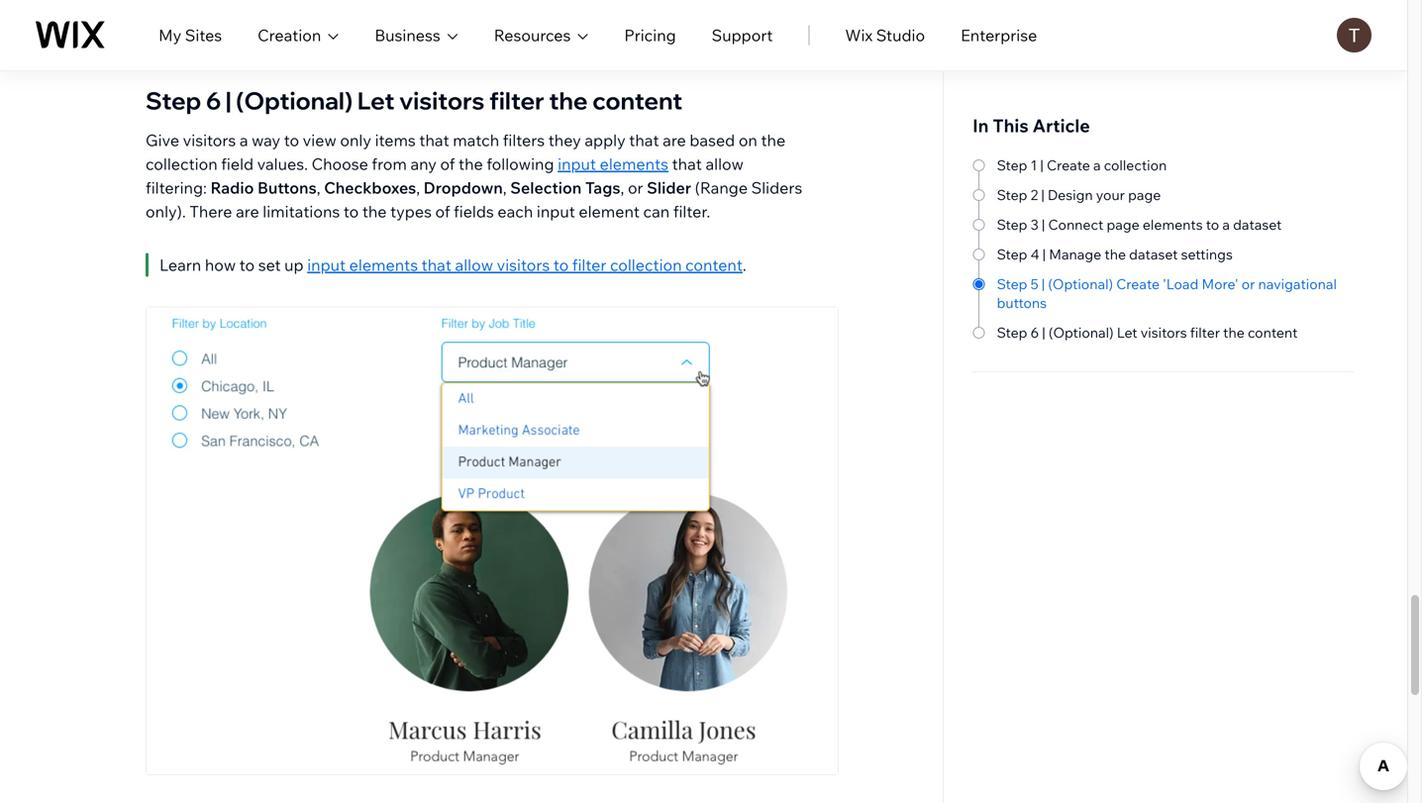 Task type: vqa. For each thing, say whether or not it's contained in the screenshot.
'promoting your site topic image'
no



Task type: locate. For each thing, give the bounding box(es) containing it.
(optional)
[[236, 86, 353, 115], [1049, 275, 1114, 293], [1049, 324, 1114, 341]]

2 vertical spatial input
[[307, 255, 346, 275]]

that right apply
[[629, 130, 659, 150]]

profile image image
[[1338, 18, 1372, 53]]

content down filter.
[[686, 255, 743, 275]]

content up apply
[[593, 86, 683, 115]]

step 6 | (optional) let visitors filter the content
[[146, 86, 683, 115], [997, 324, 1298, 341]]

a up settings
[[1223, 216, 1230, 233]]

create
[[1047, 157, 1091, 174], [1117, 275, 1160, 293]]

0 vertical spatial of
[[440, 154, 455, 174]]

input down they
[[558, 154, 596, 174]]

, up limitations in the left top of the page
[[317, 178, 321, 198]]

1 horizontal spatial elements
[[600, 154, 669, 174]]

0 vertical spatial step 6 | (optional) let visitors filter the content
[[146, 86, 683, 115]]

connect
[[1049, 216, 1104, 233]]

selection
[[511, 178, 582, 198]]

collection up your
[[1104, 157, 1167, 174]]

in
[[973, 114, 989, 137]]

0 horizontal spatial step 6 | (optional) let visitors filter the content
[[146, 86, 683, 115]]

1 vertical spatial dataset
[[1130, 246, 1178, 263]]

learn how to set up input elements that allow visitors to filter collection content .
[[160, 255, 750, 275]]

the down checkboxes
[[362, 202, 387, 221]]

collection down can
[[610, 255, 682, 275]]

0 vertical spatial allow
[[706, 154, 744, 174]]

1 vertical spatial let
[[1117, 324, 1138, 341]]

1 vertical spatial of
[[435, 202, 450, 221]]

give visitors a way to view only items that match filters they apply that are based on the collection field values. choose from any of the following
[[146, 130, 786, 174]]

more'
[[1202, 275, 1239, 293]]

let up items
[[357, 86, 395, 115]]

based
[[690, 130, 735, 150]]

visitors up field
[[183, 130, 236, 150]]

1 horizontal spatial or
[[1242, 275, 1256, 293]]

that inside that allow filtering:
[[672, 154, 702, 174]]

that up slider
[[672, 154, 702, 174]]

0 horizontal spatial a
[[240, 130, 248, 150]]

page up step 4 | manage the dataset settings
[[1107, 216, 1140, 233]]

0 horizontal spatial create
[[1047, 157, 1091, 174]]

2 vertical spatial (optional)
[[1049, 324, 1114, 341]]

the right on
[[761, 130, 786, 150]]

, up each
[[503, 178, 507, 198]]

a left the way
[[240, 130, 248, 150]]

1 vertical spatial (optional)
[[1049, 275, 1114, 293]]

slider
[[647, 178, 692, 198]]

page up the step 3 | connect page elements to a dataset
[[1129, 186, 1161, 204]]

1 vertical spatial 6
[[1031, 324, 1039, 341]]

allow
[[706, 154, 744, 174], [455, 255, 493, 275]]

1 vertical spatial step 6 | (optional) let visitors filter the content
[[997, 324, 1298, 341]]

on
[[739, 130, 758, 150]]

navigational
[[1259, 275, 1338, 293]]

are left based at the top
[[663, 130, 686, 150]]

of inside (range sliders only). there are limitations to the types of fields each input element can filter.
[[435, 202, 450, 221]]

step up 'buttons' at right
[[997, 275, 1028, 293]]

input elements
[[558, 154, 669, 174]]

0 horizontal spatial allow
[[455, 255, 493, 275]]

the down match
[[459, 154, 483, 174]]

a
[[240, 130, 248, 150], [1094, 157, 1101, 174], [1223, 216, 1230, 233]]

1 horizontal spatial a
[[1094, 157, 1101, 174]]

6 down 'buttons' at right
[[1031, 324, 1039, 341]]

let down 'step 5 | (optional) create 'load more' or navigational buttons'
[[1117, 324, 1138, 341]]

create up design
[[1047, 157, 1091, 174]]

2 vertical spatial content
[[1248, 324, 1298, 341]]

creation
[[258, 25, 321, 45]]

or inside 'step 5 | (optional) create 'load more' or navigational buttons'
[[1242, 275, 1256, 293]]

(range sliders only). there are limitations to the types of fields each input element can filter.
[[146, 178, 803, 221]]

enterprise link
[[961, 23, 1038, 47]]

elements down apply
[[600, 154, 669, 174]]

visitors
[[399, 86, 485, 115], [183, 130, 236, 150], [497, 255, 550, 275], [1141, 324, 1188, 341]]

wix studio
[[846, 25, 925, 45]]

1 vertical spatial or
[[1242, 275, 1256, 293]]

filter down the element
[[572, 255, 607, 275]]

a up your
[[1094, 157, 1101, 174]]

elements
[[600, 154, 669, 174], [1143, 216, 1203, 233], [349, 255, 418, 275]]

wix studio link
[[846, 23, 925, 47]]

only
[[340, 130, 372, 150]]

that
[[419, 130, 449, 150], [629, 130, 659, 150], [672, 154, 702, 174], [422, 255, 452, 275]]

0 vertical spatial dataset
[[1234, 216, 1282, 233]]

visitors inside give visitors a way to view only items that match filters they apply that are based on the collection field values. choose from any of the following
[[183, 130, 236, 150]]

to up values. at top
[[284, 130, 299, 150]]

filter down more'
[[1191, 324, 1221, 341]]

article
[[1033, 114, 1091, 137]]

0 vertical spatial or
[[628, 178, 644, 198]]

0 horizontal spatial elements
[[349, 255, 418, 275]]

, down input elements
[[621, 178, 625, 198]]

(range
[[695, 178, 748, 198]]

1 horizontal spatial 6
[[1031, 324, 1039, 341]]

1 vertical spatial a
[[1094, 157, 1101, 174]]

input
[[558, 154, 596, 174], [537, 202, 575, 221], [307, 255, 346, 275]]

step inside 'step 5 | (optional) create 'load more' or navigational buttons'
[[997, 275, 1028, 293]]

the
[[549, 86, 588, 115], [761, 130, 786, 150], [459, 154, 483, 174], [362, 202, 387, 221], [1105, 246, 1127, 263], [1224, 324, 1245, 341]]

of down radio buttons , checkboxes , dropdown , selection tags , or slider
[[435, 202, 450, 221]]

wix
[[846, 25, 873, 45]]

of up radio buttons , checkboxes , dropdown , selection tags , or slider
[[440, 154, 455, 174]]

, down any
[[416, 178, 420, 198]]

dataset down the step 3 | connect page elements to a dataset
[[1130, 246, 1178, 263]]

my sites link
[[159, 23, 222, 47]]

0 horizontal spatial are
[[236, 202, 259, 221]]

1 horizontal spatial step 6 | (optional) let visitors filter the content
[[997, 324, 1298, 341]]

dataset up more'
[[1234, 216, 1282, 233]]

to
[[284, 130, 299, 150], [344, 202, 359, 221], [1206, 216, 1220, 233], [240, 255, 255, 275], [554, 255, 569, 275]]

1
[[1031, 157, 1038, 174]]

elements up settings
[[1143, 216, 1203, 233]]

step 2 | design your page
[[997, 186, 1161, 204]]

1 vertical spatial content
[[686, 255, 743, 275]]

3 , from the left
[[503, 178, 507, 198]]

of
[[440, 154, 455, 174], [435, 202, 450, 221]]

1 horizontal spatial filter
[[572, 255, 607, 275]]

0 horizontal spatial filter
[[489, 86, 545, 115]]

pricing
[[625, 25, 676, 45]]

1 vertical spatial input
[[537, 202, 575, 221]]

are
[[663, 130, 686, 150], [236, 202, 259, 221]]

content
[[593, 86, 683, 115], [686, 255, 743, 275], [1248, 324, 1298, 341]]

any
[[411, 154, 437, 174]]

that down the types
[[422, 255, 452, 275]]

2 , from the left
[[416, 178, 420, 198]]

manage
[[1049, 246, 1102, 263]]

there
[[190, 202, 232, 221]]

content down navigational
[[1248, 324, 1298, 341]]

6
[[206, 86, 221, 115], [1031, 324, 1039, 341]]

limitations
[[263, 202, 340, 221]]

let
[[357, 86, 395, 115], [1117, 324, 1138, 341]]

visitors down each
[[497, 255, 550, 275]]

step
[[146, 86, 201, 115], [997, 157, 1028, 174], [997, 186, 1028, 204], [997, 216, 1028, 233], [997, 246, 1028, 263], [997, 275, 1028, 293], [997, 324, 1028, 341]]

2 vertical spatial filter
[[1191, 324, 1221, 341]]

step 6 | (optional) let visitors filter the content down 'step 5 | (optional) create 'load more' or navigational buttons'
[[997, 324, 1298, 341]]

of inside give visitors a way to view only items that match filters they apply that are based on the collection field values. choose from any of the following
[[440, 154, 455, 174]]

input right up
[[307, 255, 346, 275]]

step left "2" in the top right of the page
[[997, 186, 1028, 204]]

radio
[[211, 178, 254, 198]]

1 vertical spatial elements
[[1143, 216, 1203, 233]]

collection up filtering:
[[146, 154, 218, 174]]

,
[[317, 178, 321, 198], [416, 178, 420, 198], [503, 178, 507, 198], [621, 178, 625, 198]]

to down checkboxes
[[344, 202, 359, 221]]

are down radio
[[236, 202, 259, 221]]

following
[[487, 154, 554, 174]]

1 vertical spatial create
[[1117, 275, 1160, 293]]

allow up (range on the top of page
[[706, 154, 744, 174]]

this
[[993, 114, 1029, 137]]

2 horizontal spatial a
[[1223, 216, 1230, 233]]

input down 'selection'
[[537, 202, 575, 221]]

collection
[[146, 154, 218, 174], [1104, 157, 1167, 174], [610, 255, 682, 275]]

my sites
[[159, 25, 222, 45]]

can
[[644, 202, 670, 221]]

collection inside give visitors a way to view only items that match filters they apply that are based on the collection field values. choose from any of the following
[[146, 154, 218, 174]]

step 6 | (optional) let visitors filter the content up items
[[146, 86, 683, 115]]

0 horizontal spatial let
[[357, 86, 395, 115]]

dataset
[[1234, 216, 1282, 233], [1130, 246, 1178, 263]]

0 vertical spatial let
[[357, 86, 395, 115]]

0 horizontal spatial collection
[[146, 154, 218, 174]]

3
[[1031, 216, 1039, 233]]

give
[[146, 130, 179, 150]]

1 vertical spatial are
[[236, 202, 259, 221]]

step 1 | create a collection
[[997, 157, 1167, 174]]

allow down fields
[[455, 255, 493, 275]]

0 vertical spatial a
[[240, 130, 248, 150]]

or up can
[[628, 178, 644, 198]]

step left "1" on the top right of page
[[997, 157, 1028, 174]]

that up any
[[419, 130, 449, 150]]

or right more'
[[1242, 275, 1256, 293]]

input elements link
[[558, 154, 669, 174]]

|
[[226, 86, 231, 115], [1041, 157, 1044, 174], [1042, 186, 1045, 204], [1042, 216, 1046, 233], [1043, 246, 1046, 263], [1042, 275, 1045, 293], [1043, 324, 1046, 341]]

1 horizontal spatial create
[[1117, 275, 1160, 293]]

| up field
[[226, 86, 231, 115]]

filter
[[489, 86, 545, 115], [572, 255, 607, 275], [1191, 324, 1221, 341]]

1 horizontal spatial are
[[663, 130, 686, 150]]

0 vertical spatial 6
[[206, 86, 221, 115]]

are inside give visitors a way to view only items that match filters they apply that are based on the collection field values. choose from any of the following
[[663, 130, 686, 150]]

visitors up match
[[399, 86, 485, 115]]

2 horizontal spatial collection
[[1104, 157, 1167, 174]]

elements down the types
[[349, 255, 418, 275]]

1 horizontal spatial allow
[[706, 154, 744, 174]]

| right 5
[[1042, 275, 1045, 293]]

from
[[372, 154, 407, 174]]

0 vertical spatial are
[[663, 130, 686, 150]]

filter up filters
[[489, 86, 545, 115]]

the inside (range sliders only). there are limitations to the types of fields each input element can filter.
[[362, 202, 387, 221]]

0 vertical spatial content
[[593, 86, 683, 115]]

create inside 'step 5 | (optional) create 'load more' or navigational buttons'
[[1117, 275, 1160, 293]]

way
[[252, 130, 281, 150]]

business
[[375, 25, 441, 45]]

types
[[390, 202, 432, 221]]

4 , from the left
[[621, 178, 625, 198]]

create down step 4 | manage the dataset settings
[[1117, 275, 1160, 293]]

6 down sites
[[206, 86, 221, 115]]

0 vertical spatial (optional)
[[236, 86, 353, 115]]

0 vertical spatial elements
[[600, 154, 669, 174]]



Task type: describe. For each thing, give the bounding box(es) containing it.
your
[[1097, 186, 1125, 204]]

business button
[[375, 23, 458, 47]]

2
[[1031, 186, 1038, 204]]

design
[[1048, 186, 1093, 204]]

allow inside that allow filtering:
[[706, 154, 744, 174]]

they
[[549, 130, 581, 150]]

match
[[453, 130, 499, 150]]

the up they
[[549, 86, 588, 115]]

step 3 | connect page elements to a dataset
[[997, 216, 1282, 233]]

| right 4
[[1043, 246, 1046, 263]]

tags
[[585, 178, 621, 198]]

each
[[498, 202, 533, 221]]

to inside (range sliders only). there are limitations to the types of fields each input element can filter.
[[344, 202, 359, 221]]

step 4 | manage the dataset settings
[[997, 246, 1233, 263]]

0 horizontal spatial content
[[593, 86, 683, 115]]

visitors down 'step 5 | (optional) create 'load more' or navigational buttons'
[[1141, 324, 1188, 341]]

pricing link
[[625, 23, 676, 47]]

to left set
[[240, 255, 255, 275]]

step left 4
[[997, 246, 1028, 263]]

view
[[303, 130, 337, 150]]

1 horizontal spatial let
[[1117, 324, 1138, 341]]

1 , from the left
[[317, 178, 321, 198]]

2 horizontal spatial elements
[[1143, 216, 1203, 233]]

element
[[579, 202, 640, 221]]

sliders
[[752, 178, 803, 198]]

2 horizontal spatial filter
[[1191, 324, 1221, 341]]

filtering:
[[146, 178, 207, 198]]

to inside give visitors a way to view only items that match filters they apply that are based on the collection field values. choose from any of the following
[[284, 130, 299, 150]]

only).
[[146, 202, 186, 221]]

step down 'buttons' at right
[[997, 324, 1028, 341]]

set
[[258, 255, 281, 275]]

step 5 | (optional) create 'load more' or navigational buttons
[[997, 275, 1338, 312]]

0 vertical spatial input
[[558, 154, 596, 174]]

buttons
[[997, 294, 1047, 312]]

items
[[375, 130, 416, 150]]

filter.
[[674, 202, 711, 221]]

step left 3
[[997, 216, 1028, 233]]

1 horizontal spatial dataset
[[1234, 216, 1282, 233]]

0 vertical spatial filter
[[489, 86, 545, 115]]

.
[[743, 255, 747, 275]]

2 vertical spatial a
[[1223, 216, 1230, 233]]

filters
[[503, 130, 545, 150]]

input elements that allow visitors to filter collection content link
[[307, 255, 743, 275]]

1 horizontal spatial collection
[[610, 255, 682, 275]]

1 vertical spatial page
[[1107, 216, 1140, 233]]

that allow filtering:
[[146, 154, 744, 198]]

1 vertical spatial allow
[[455, 255, 493, 275]]

| down 'buttons' at right
[[1043, 324, 1046, 341]]

| right "1" on the top right of page
[[1041, 157, 1044, 174]]

the down more'
[[1224, 324, 1245, 341]]

| right "2" in the top right of the page
[[1042, 186, 1045, 204]]

dropdown
[[424, 178, 503, 198]]

'load
[[1163, 275, 1199, 293]]

values.
[[257, 154, 308, 174]]

studio
[[877, 25, 925, 45]]

a inside give visitors a way to view only items that match filters they apply that are based on the collection field values. choose from any of the following
[[240, 130, 248, 150]]

| inside 'step 5 | (optional) create 'load more' or navigational buttons'
[[1042, 275, 1045, 293]]

apply
[[585, 130, 626, 150]]

enterprise
[[961, 25, 1038, 45]]

0 horizontal spatial dataset
[[1130, 246, 1178, 263]]

0 horizontal spatial 6
[[206, 86, 221, 115]]

4
[[1031, 246, 1040, 263]]

2 horizontal spatial content
[[1248, 324, 1298, 341]]

to down 'selection'
[[554, 255, 569, 275]]

radio buttons , checkboxes , dropdown , selection tags , or slider
[[211, 178, 692, 198]]

(optional) inside 'step 5 | (optional) create 'load more' or navigational buttons'
[[1049, 275, 1114, 293]]

fields
[[454, 202, 494, 221]]

input inside (range sliders only). there are limitations to the types of fields each input element can filter.
[[537, 202, 575, 221]]

| right 3
[[1042, 216, 1046, 233]]

are inside (range sliders only). there are limitations to the types of fields each input element can filter.
[[236, 202, 259, 221]]

0 horizontal spatial or
[[628, 178, 644, 198]]

5
[[1031, 275, 1039, 293]]

up
[[284, 255, 304, 275]]

field
[[221, 154, 254, 174]]

learn
[[160, 255, 201, 275]]

step up give on the top of page
[[146, 86, 201, 115]]

buttons
[[258, 178, 317, 198]]

1 horizontal spatial content
[[686, 255, 743, 275]]

0 vertical spatial page
[[1129, 186, 1161, 204]]

resources button
[[494, 23, 589, 47]]

2 vertical spatial elements
[[349, 255, 418, 275]]

0 vertical spatial create
[[1047, 157, 1091, 174]]

settings
[[1182, 246, 1233, 263]]

in this article
[[973, 114, 1091, 137]]

resources
[[494, 25, 571, 45]]

my
[[159, 25, 182, 45]]

support link
[[712, 23, 773, 47]]

checkboxes
[[324, 178, 416, 198]]

how
[[205, 255, 236, 275]]

to up settings
[[1206, 216, 1220, 233]]

creation button
[[258, 23, 339, 47]]

support
[[712, 25, 773, 45]]

choose
[[312, 154, 368, 174]]

sites
[[185, 25, 222, 45]]

the down the step 3 | connect page elements to a dataset
[[1105, 246, 1127, 263]]

1 vertical spatial filter
[[572, 255, 607, 275]]



